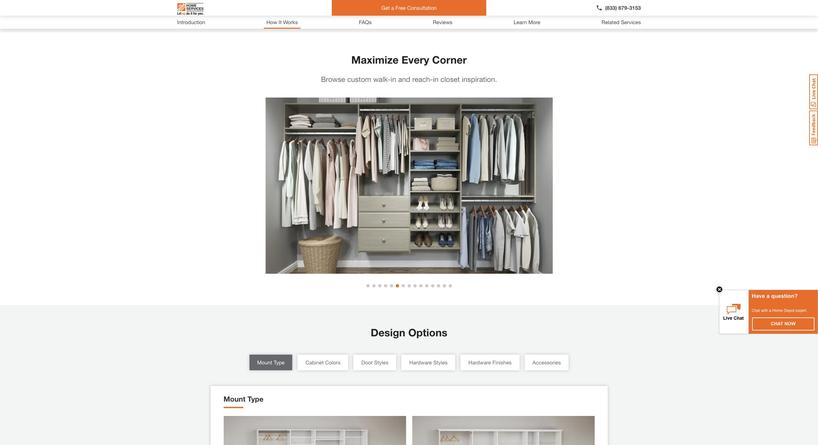 Task type: vqa. For each thing, say whether or not it's contained in the screenshot.
Pump
no



Task type: locate. For each thing, give the bounding box(es) containing it.
mount
[[257, 360, 272, 366], [224, 395, 246, 404]]

0 vertical spatial mount
[[257, 360, 272, 366]]

in
[[391, 75, 396, 84], [433, 75, 439, 84]]

chat with a home depot expert.
[[752, 309, 808, 313]]

1 horizontal spatial mount
[[257, 360, 272, 366]]

1 horizontal spatial styles
[[433, 360, 448, 366]]

browse custom walk-in and reach-in closet inspiration.
[[321, 75, 497, 84]]

inspiration.
[[462, 75, 497, 84]]

colors
[[325, 360, 340, 366]]

in left and
[[391, 75, 396, 84]]

custom
[[347, 75, 371, 84]]

0 horizontal spatial mount
[[224, 395, 246, 404]]

0 vertical spatial a
[[391, 5, 394, 11]]

styles down options
[[433, 360, 448, 366]]

styles for hardware styles
[[433, 360, 448, 366]]

design
[[371, 327, 405, 339]]

styles right door
[[374, 360, 388, 366]]

learn
[[514, 19, 527, 25]]

1 vertical spatial mount
[[224, 395, 246, 404]]

live chat image
[[809, 74, 818, 109]]

feedback link image
[[809, 110, 818, 146]]

get a free consultation button
[[332, 0, 486, 16]]

2 hardware from the left
[[468, 360, 491, 366]]

mount type
[[257, 360, 285, 366], [224, 395, 263, 404]]

chat
[[771, 321, 783, 327]]

1 vertical spatial type
[[248, 395, 263, 404]]

0 horizontal spatial hardware
[[409, 360, 432, 366]]

styles for door styles
[[374, 360, 388, 366]]

0 vertical spatial type
[[274, 360, 285, 366]]

how
[[266, 19, 277, 25]]

styles
[[374, 360, 388, 366], [433, 360, 448, 366]]

hardware finishes
[[468, 360, 512, 366]]

depot
[[784, 309, 795, 313]]

1 horizontal spatial hardware
[[468, 360, 491, 366]]

mount type inside button
[[257, 360, 285, 366]]

cabinet colors button
[[298, 355, 348, 371]]

a inside get a free consultation button
[[391, 5, 394, 11]]

a right get
[[391, 5, 394, 11]]

door styles
[[361, 360, 388, 366]]

0 vertical spatial mount type
[[257, 360, 285, 366]]

reach-
[[412, 75, 433, 84]]

2 vertical spatial a
[[769, 309, 771, 313]]

a
[[391, 5, 394, 11], [767, 293, 770, 299], [769, 309, 771, 313]]

hardware
[[409, 360, 432, 366], [468, 360, 491, 366]]

1 horizontal spatial type
[[274, 360, 285, 366]]

accessories
[[533, 360, 561, 366]]

1 vertical spatial a
[[767, 293, 770, 299]]

mount inside button
[[257, 360, 272, 366]]

related
[[602, 19, 620, 25]]

options
[[408, 327, 447, 339]]

1 horizontal spatial in
[[433, 75, 439, 84]]

introduction
[[177, 19, 205, 25]]

faqs
[[359, 19, 372, 25]]

hardware left finishes
[[468, 360, 491, 366]]

free
[[395, 5, 406, 11]]

1 styles from the left
[[374, 360, 388, 366]]

gallery 8 desktop image
[[210, 98, 608, 274]]

679-
[[618, 5, 629, 11]]

closet
[[441, 75, 460, 84]]

a right have
[[767, 293, 770, 299]]

door styles button
[[354, 355, 396, 371]]

type
[[274, 360, 285, 366], [248, 395, 263, 404]]

learn more
[[514, 19, 540, 25]]

finishes
[[492, 360, 512, 366]]

closet organization image
[[177, 0, 340, 17]]

0 horizontal spatial styles
[[374, 360, 388, 366]]

maximize every corner
[[351, 54, 467, 66]]

more
[[528, 19, 540, 25]]

1 hardware from the left
[[409, 360, 432, 366]]

2 styles from the left
[[433, 360, 448, 366]]

chat now link
[[752, 318, 814, 331]]

0 horizontal spatial in
[[391, 75, 396, 84]]

have
[[752, 293, 765, 299]]

hardware for hardware styles
[[409, 360, 432, 366]]

hardware down options
[[409, 360, 432, 366]]

reviews
[[433, 19, 452, 25]]

a right with
[[769, 309, 771, 313]]

do it for you logo image
[[177, 0, 203, 18]]

works
[[283, 19, 298, 25]]

in left closet
[[433, 75, 439, 84]]



Task type: describe. For each thing, give the bounding box(es) containing it.
maximize
[[351, 54, 399, 66]]

services
[[621, 19, 641, 25]]

corner
[[432, 54, 467, 66]]

get
[[381, 5, 390, 11]]

cabinet
[[306, 360, 324, 366]]

door
[[361, 360, 373, 366]]

3153
[[629, 5, 641, 11]]

(833) 679-3153 link
[[596, 4, 641, 12]]

expert.
[[796, 309, 808, 313]]

chat now
[[771, 321, 796, 327]]

hardware styles button
[[402, 355, 455, 371]]

every
[[402, 54, 429, 66]]

question?
[[771, 293, 798, 299]]

consultation
[[407, 5, 437, 11]]

home
[[773, 309, 783, 313]]

chat
[[752, 309, 760, 313]]

have a question?
[[752, 293, 798, 299]]

get a free consultation
[[381, 5, 437, 11]]

infopod - mount type - image image
[[224, 417, 595, 445]]

hardware for hardware finishes
[[468, 360, 491, 366]]

1 vertical spatial mount type
[[224, 395, 263, 404]]

a for free
[[391, 5, 394, 11]]

2 in from the left
[[433, 75, 439, 84]]

browse
[[321, 75, 345, 84]]

related services
[[602, 19, 641, 25]]

walk-
[[373, 75, 391, 84]]

1 in from the left
[[391, 75, 396, 84]]

with
[[761, 309, 768, 313]]

(833) 679-3153
[[605, 5, 641, 11]]

how it works
[[266, 19, 298, 25]]

0 horizontal spatial type
[[248, 395, 263, 404]]

(833)
[[605, 5, 617, 11]]

a for question?
[[767, 293, 770, 299]]

and
[[398, 75, 410, 84]]

now
[[785, 321, 796, 327]]

design options
[[371, 327, 447, 339]]

type inside button
[[274, 360, 285, 366]]

accessories button
[[525, 355, 569, 371]]

it
[[279, 19, 282, 25]]

hardware finishes button
[[461, 355, 519, 371]]

cabinet colors
[[306, 360, 340, 366]]

hardware styles
[[409, 360, 448, 366]]

mount type button
[[249, 355, 292, 371]]



